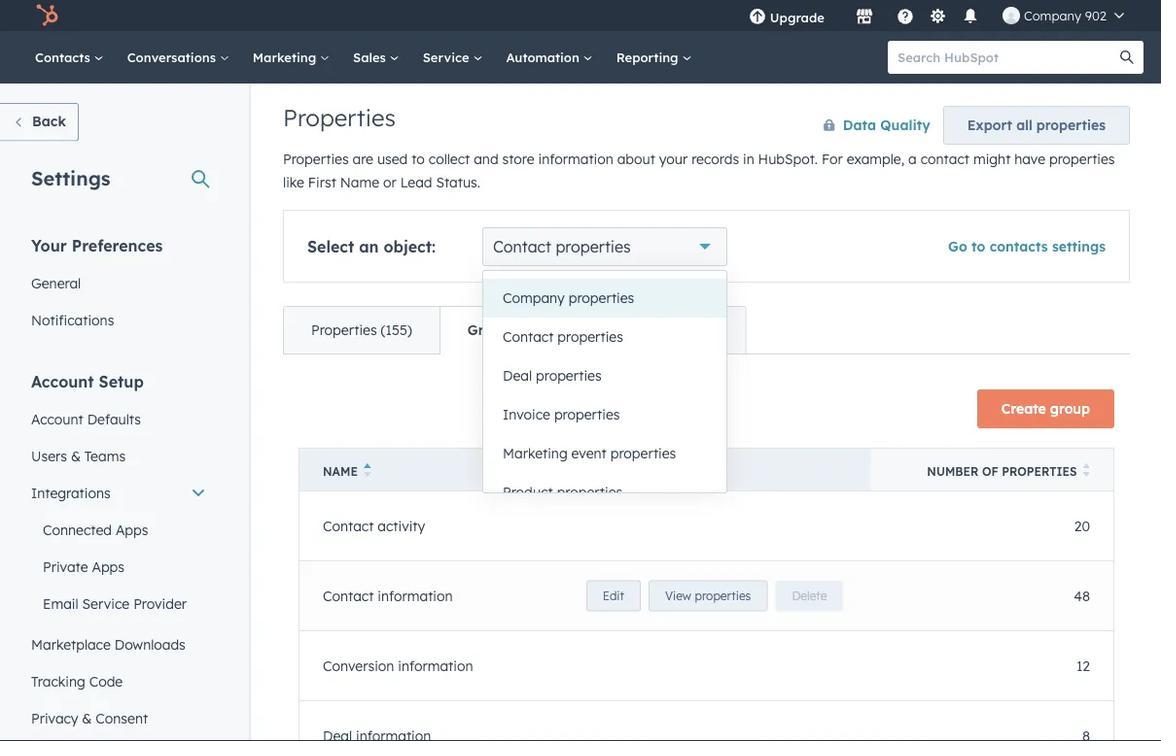 Task type: describe. For each thing, give the bounding box(es) containing it.
lead
[[400, 174, 432, 191]]

search image
[[1120, 51, 1134, 64]]

service inside "link"
[[82, 596, 130, 613]]

list box containing company properties
[[483, 271, 726, 512]]

service link
[[411, 31, 494, 84]]

settings
[[31, 166, 110, 190]]

archived properties (0)
[[571, 322, 718, 339]]

product properties
[[503, 484, 623, 501]]

notifications link
[[19, 302, 218, 339]]

group
[[1050, 401, 1090, 418]]

create group button
[[977, 390, 1114, 429]]

notifications
[[31, 312, 114, 329]]

tracking code link
[[19, 664, 218, 701]]

(155)
[[381, 322, 412, 339]]

help image
[[896, 9, 914, 26]]

preferences
[[72, 236, 163, 255]]

marketing event properties button
[[483, 435, 726, 474]]

tracking code
[[31, 673, 123, 690]]

deal properties
[[503, 368, 602, 385]]

export
[[967, 117, 1012, 134]]

marketplace downloads link
[[19, 627, 218, 664]]

first
[[308, 174, 336, 191]]

deal properties button
[[483, 357, 726, 396]]

integrations button
[[19, 475, 218, 512]]

properties left the (0)
[[631, 322, 696, 339]]

hubspot link
[[23, 4, 73, 27]]

about
[[617, 151, 655, 168]]

general
[[31, 275, 81, 292]]

marketplaces button
[[844, 0, 885, 31]]

status.
[[436, 174, 480, 191]]

collect
[[429, 151, 470, 168]]

private apps link
[[19, 549, 218, 586]]

or
[[383, 174, 396, 191]]

reporting link
[[605, 31, 703, 84]]

account setup element
[[19, 371, 218, 742]]

hubspot.
[[758, 151, 818, 168]]

properties inside marketing event properties button
[[610, 445, 676, 462]]

consent
[[96, 710, 148, 727]]

contact inside popup button
[[493, 237, 551, 257]]

to inside properties are used to collect and store information about your records in hubspot. for example, a contact might have properties like first name or lead status.
[[412, 151, 425, 168]]

& for privacy
[[82, 710, 92, 727]]

ascending sort. press to sort descending. image
[[364, 464, 371, 477]]

48
[[1074, 588, 1090, 605]]

privacy & consent link
[[19, 701, 218, 738]]

export all properties
[[967, 117, 1106, 134]]

press to sort. image
[[1083, 464, 1090, 477]]

contacts
[[35, 49, 94, 65]]

properties inside contact properties popup button
[[556, 237, 631, 257]]

1 horizontal spatial service
[[423, 49, 473, 65]]

go to contacts settings
[[948, 238, 1106, 255]]

marketing event properties
[[503, 445, 676, 462]]

contact properties inside popup button
[[493, 237, 631, 257]]

go
[[948, 238, 967, 255]]

setup
[[99, 372, 144, 391]]

company 902 button
[[991, 0, 1136, 31]]

contact up conversion
[[323, 588, 374, 605]]

privacy & consent
[[31, 710, 148, 727]]

contact properties inside button
[[503, 329, 623, 346]]

properties inside deal properties button
[[536, 368, 602, 385]]

company for company properties
[[503, 290, 565, 307]]

deal
[[503, 368, 532, 385]]

properties inside invoice properties "button"
[[554, 406, 620, 423]]

archived
[[571, 322, 627, 339]]

marketing for marketing
[[253, 49, 320, 65]]

(0)
[[700, 322, 718, 339]]

information for conversion information
[[398, 658, 473, 675]]

account setup
[[31, 372, 144, 391]]

archived properties (0) link
[[543, 307, 746, 354]]

your
[[31, 236, 67, 255]]

notifications image
[[962, 9, 979, 26]]

information inside properties are used to collect and store information about your records in hubspot. for example, a contact might have properties like first name or lead status.
[[538, 151, 613, 168]]

properties inside contact properties button
[[557, 329, 623, 346]]

mateo roberts image
[[1002, 7, 1020, 24]]

integrations
[[31, 485, 111, 502]]

conversations link
[[115, 31, 241, 84]]

ascending sort. press to sort descending. element
[[364, 464, 371, 480]]

invoice
[[503, 406, 550, 423]]

marketing link
[[241, 31, 341, 84]]

tracking
[[31, 673, 85, 690]]

reporting
[[616, 49, 682, 65]]

a
[[908, 151, 917, 168]]

press to sort. element
[[1083, 464, 1090, 480]]

have
[[1014, 151, 1045, 168]]

code
[[89, 673, 123, 690]]

tab list containing properties (155)
[[283, 306, 746, 355]]

help button
[[889, 0, 922, 31]]

properties inside product properties button
[[557, 484, 623, 501]]

properties for properties (155)
[[311, 322, 377, 339]]

quality
[[880, 117, 930, 134]]

your
[[659, 151, 688, 168]]

name inside properties are used to collect and store information about your records in hubspot. for example, a contact might have properties like first name or lead status.
[[340, 174, 379, 191]]

connected apps link
[[19, 512, 218, 549]]

contact properties button
[[483, 318, 726, 357]]

teams
[[84, 448, 126, 465]]

marketplaces image
[[856, 9, 873, 26]]



Task type: locate. For each thing, give the bounding box(es) containing it.
settings link
[[926, 5, 950, 26]]

account defaults
[[31, 411, 141, 428]]

upgrade
[[770, 9, 824, 25]]

information for contact information
[[378, 588, 453, 605]]

data quality
[[843, 117, 930, 134]]

properties (155)
[[311, 322, 412, 339]]

automation
[[506, 49, 583, 65]]

marketplace
[[31, 636, 111, 653]]

902
[[1085, 7, 1107, 23]]

menu
[[735, 0, 1138, 31]]

export all properties button
[[943, 106, 1130, 145]]

store
[[502, 151, 534, 168]]

0 horizontal spatial marketing
[[253, 49, 320, 65]]

to right go
[[971, 238, 985, 255]]

company inside button
[[503, 290, 565, 307]]

1 horizontal spatial to
[[971, 238, 985, 255]]

back link
[[0, 103, 79, 141]]

provider
[[133, 596, 187, 613]]

number of properties
[[927, 465, 1077, 479]]

tab panel
[[283, 354, 1130, 742]]

back
[[32, 113, 66, 130]]

company properties button
[[483, 279, 726, 318]]

private
[[43, 559, 88, 576]]

account up users
[[31, 411, 83, 428]]

used
[[377, 151, 408, 168]]

Search HubSpot search field
[[888, 41, 1126, 74]]

contact properties down the company properties
[[503, 329, 623, 346]]

0 vertical spatial company
[[1024, 7, 1081, 23]]

records
[[691, 151, 739, 168]]

properties inside properties are used to collect and store information about your records in hubspot. for example, a contact might have properties like first name or lead status.
[[283, 151, 349, 168]]

name inside name "button"
[[323, 465, 358, 479]]

1 vertical spatial information
[[378, 588, 453, 605]]

1 vertical spatial apps
[[92, 559, 124, 576]]

and
[[474, 151, 498, 168]]

properties right event
[[610, 445, 676, 462]]

users & teams link
[[19, 438, 218, 475]]

12
[[1076, 658, 1090, 675]]

of
[[982, 465, 998, 479]]

properties for properties are used to collect and store information about your records in hubspot. for example, a contact might have properties like first name or lead status.
[[283, 151, 349, 168]]

properties for properties
[[283, 103, 396, 132]]

contact inside button
[[503, 329, 554, 346]]

& right users
[[71, 448, 81, 465]]

groups link
[[439, 307, 543, 354]]

name down are at left
[[340, 174, 379, 191]]

0 vertical spatial information
[[538, 151, 613, 168]]

properties left (155)
[[311, 322, 377, 339]]

1 horizontal spatial marketing
[[503, 445, 568, 462]]

conversion information
[[323, 658, 473, 675]]

account defaults link
[[19, 401, 218, 438]]

are
[[352, 151, 373, 168]]

2 vertical spatial information
[[398, 658, 473, 675]]

like
[[283, 174, 304, 191]]

information down activity
[[378, 588, 453, 605]]

product properties button
[[483, 474, 726, 512]]

1 horizontal spatial company
[[1024, 7, 1081, 23]]

properties down marketing event properties
[[557, 484, 623, 501]]

name left 'ascending sort. press to sort descending.' element
[[323, 465, 358, 479]]

0 vertical spatial marketing
[[253, 49, 320, 65]]

properties left press to sort. element
[[1002, 465, 1077, 479]]

0 vertical spatial service
[[423, 49, 473, 65]]

connected
[[43, 522, 112, 539]]

for
[[822, 151, 843, 168]]

1 vertical spatial company
[[503, 290, 565, 307]]

groups
[[468, 322, 516, 339]]

contact up deal
[[503, 329, 554, 346]]

company
[[1024, 7, 1081, 23], [503, 290, 565, 307]]

marketing up 'product'
[[503, 445, 568, 462]]

properties up invoice properties
[[536, 368, 602, 385]]

information right conversion
[[398, 658, 473, 675]]

1 vertical spatial name
[[323, 465, 358, 479]]

properties up first
[[283, 151, 349, 168]]

create
[[1001, 401, 1046, 418]]

product
[[503, 484, 553, 501]]

marketing for marketing event properties
[[503, 445, 568, 462]]

0 vertical spatial &
[[71, 448, 81, 465]]

email service provider link
[[19, 586, 218, 623]]

company inside 'popup button'
[[1024, 7, 1081, 23]]

tab list
[[283, 306, 746, 355]]

0 horizontal spatial to
[[412, 151, 425, 168]]

contact properties up the company properties
[[493, 237, 631, 257]]

downloads
[[114, 636, 186, 653]]

event
[[571, 445, 607, 462]]

contacts link
[[23, 31, 115, 84]]

company up groups on the top
[[503, 290, 565, 307]]

0 horizontal spatial service
[[82, 596, 130, 613]]

company for company 902
[[1024, 7, 1081, 23]]

number
[[927, 465, 979, 479]]

service down private apps link
[[82, 596, 130, 613]]

properties up are at left
[[283, 103, 396, 132]]

conversations
[[127, 49, 220, 65]]

invoice properties
[[503, 406, 620, 423]]

& right privacy
[[82, 710, 92, 727]]

20
[[1074, 518, 1090, 535]]

properties right all
[[1036, 117, 1106, 134]]

properties up the archived
[[569, 290, 634, 307]]

contacts
[[990, 238, 1048, 255]]

settings image
[[929, 8, 946, 26]]

tab panel containing create group
[[283, 354, 1130, 742]]

select
[[307, 237, 354, 257]]

contact information
[[323, 588, 453, 605]]

hubspot image
[[35, 4, 58, 27]]

all
[[1016, 117, 1032, 134]]

data quality button
[[803, 106, 931, 145]]

account for account setup
[[31, 372, 94, 391]]

conversion
[[323, 658, 394, 675]]

contact properties
[[493, 237, 631, 257], [503, 329, 623, 346]]

defaults
[[87, 411, 141, 428]]

information right store
[[538, 151, 613, 168]]

apps for private apps
[[92, 559, 124, 576]]

privacy
[[31, 710, 78, 727]]

select an object:
[[307, 237, 436, 257]]

1 vertical spatial service
[[82, 596, 130, 613]]

service right sales link
[[423, 49, 473, 65]]

sales
[[353, 49, 390, 65]]

in
[[743, 151, 754, 168]]

properties
[[1036, 117, 1106, 134], [1049, 151, 1115, 168], [556, 237, 631, 257], [569, 290, 634, 307], [557, 329, 623, 346], [536, 368, 602, 385], [554, 406, 620, 423], [610, 445, 676, 462], [1002, 465, 1077, 479], [557, 484, 623, 501]]

email
[[43, 596, 78, 613]]

company right the mateo roberts image on the top right of page
[[1024, 7, 1081, 23]]

contact
[[921, 151, 969, 168]]

properties inside number of properties button
[[1002, 465, 1077, 479]]

menu item
[[838, 0, 842, 31]]

contact up the company properties
[[493, 237, 551, 257]]

2 account from the top
[[31, 411, 83, 428]]

connected apps
[[43, 522, 148, 539]]

private apps
[[43, 559, 124, 576]]

your preferences element
[[19, 235, 218, 339]]

& for users
[[71, 448, 81, 465]]

go to contacts settings button
[[948, 238, 1106, 255]]

name button
[[299, 449, 871, 492]]

apps for connected apps
[[116, 522, 148, 539]]

contact properties button
[[482, 228, 727, 266]]

to up lead
[[412, 151, 425, 168]]

1 vertical spatial &
[[82, 710, 92, 727]]

properties inside export all properties button
[[1036, 117, 1106, 134]]

properties down company properties button
[[557, 329, 623, 346]]

an
[[359, 237, 379, 257]]

0 horizontal spatial company
[[503, 290, 565, 307]]

notifications button
[[954, 0, 987, 31]]

0 vertical spatial account
[[31, 372, 94, 391]]

your preferences
[[31, 236, 163, 255]]

0 vertical spatial contact properties
[[493, 237, 631, 257]]

properties up company properties button
[[556, 237, 631, 257]]

1 horizontal spatial &
[[82, 710, 92, 727]]

data
[[843, 117, 876, 134]]

0 horizontal spatial &
[[71, 448, 81, 465]]

marketing left 'sales'
[[253, 49, 320, 65]]

upgrade image
[[749, 9, 766, 26]]

0 vertical spatial apps
[[116, 522, 148, 539]]

account for account defaults
[[31, 411, 83, 428]]

properties right have
[[1049, 151, 1115, 168]]

menu containing company 902
[[735, 0, 1138, 31]]

account up account defaults
[[31, 372, 94, 391]]

contact left activity
[[323, 518, 374, 535]]

0 vertical spatial name
[[340, 174, 379, 191]]

users
[[31, 448, 67, 465]]

invoice properties button
[[483, 396, 726, 435]]

list box
[[483, 271, 726, 512]]

information
[[538, 151, 613, 168], [378, 588, 453, 605], [398, 658, 473, 675]]

marketing inside marketing event properties button
[[503, 445, 568, 462]]

properties (155) link
[[284, 307, 439, 354]]

apps
[[116, 522, 148, 539], [92, 559, 124, 576]]

apps up email service provider
[[92, 559, 124, 576]]

properties inside company properties button
[[569, 290, 634, 307]]

& inside 'link'
[[82, 710, 92, 727]]

general link
[[19, 265, 218, 302]]

1 vertical spatial marketing
[[503, 445, 568, 462]]

search button
[[1110, 41, 1143, 74]]

properties up event
[[554, 406, 620, 423]]

company 902
[[1024, 7, 1107, 23]]

1 vertical spatial contact properties
[[503, 329, 623, 346]]

1 vertical spatial account
[[31, 411, 83, 428]]

users & teams
[[31, 448, 126, 465]]

properties inside properties are used to collect and store information about your records in hubspot. for example, a contact might have properties like first name or lead status.
[[1049, 151, 1115, 168]]

1 account from the top
[[31, 372, 94, 391]]

1 vertical spatial to
[[971, 238, 985, 255]]

might
[[973, 151, 1011, 168]]

0 vertical spatial to
[[412, 151, 425, 168]]

apps down the integrations button
[[116, 522, 148, 539]]



Task type: vqa. For each thing, say whether or not it's contained in the screenshot.
CMS
no



